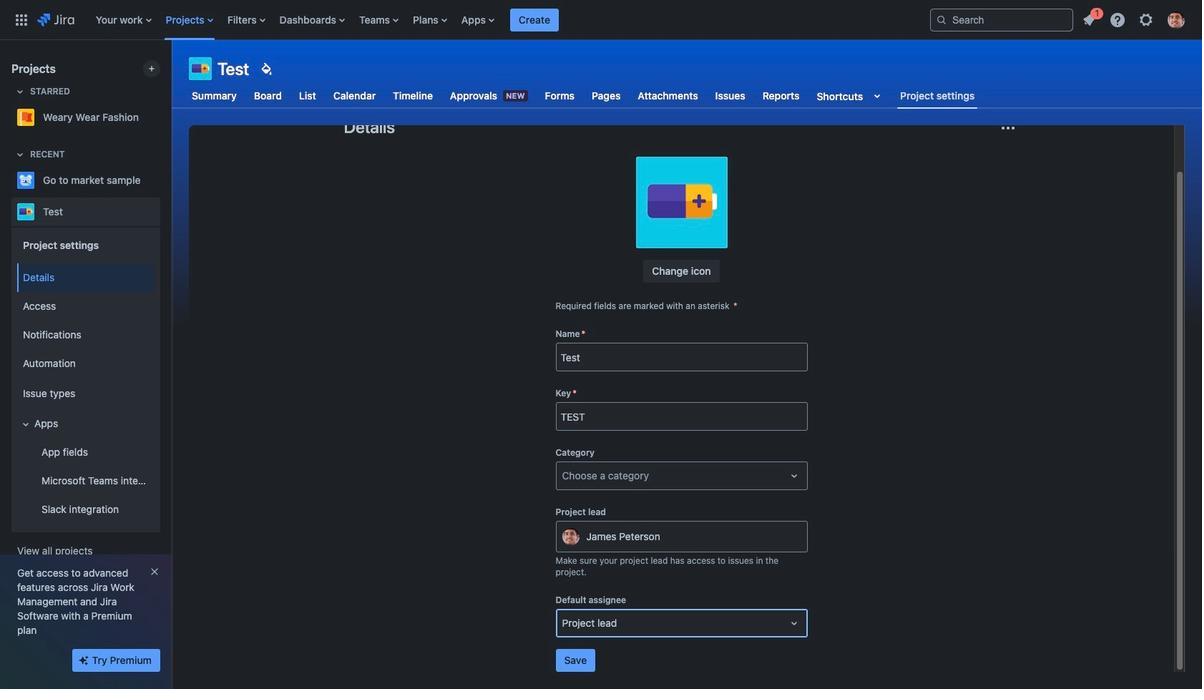 Task type: locate. For each thing, give the bounding box(es) containing it.
close premium upgrade banner image
[[149, 566, 160, 577]]

open image
[[785, 467, 803, 484]]

1 horizontal spatial list
[[1076, 5, 1194, 33]]

2 group from the top
[[14, 259, 155, 528]]

appswitcher icon image
[[13, 11, 30, 28]]

None text field
[[562, 469, 565, 483]]

jira image
[[37, 11, 74, 28], [37, 11, 74, 28]]

tab list
[[180, 83, 986, 109]]

banner
[[0, 0, 1202, 40]]

None field
[[556, 344, 807, 370], [556, 404, 807, 429], [556, 344, 807, 370], [556, 404, 807, 429]]

help image
[[1109, 11, 1126, 28]]

0 horizontal spatial list
[[89, 0, 919, 40]]

collapse starred projects image
[[11, 83, 29, 100]]

add to starred image
[[156, 172, 173, 189]]

list item
[[510, 0, 559, 40], [1076, 5, 1103, 31]]

more image
[[999, 119, 1016, 137]]

list
[[89, 0, 919, 40], [1076, 5, 1194, 33]]

sidebar navigation image
[[156, 57, 187, 86]]

collapse recent projects image
[[11, 146, 29, 163]]

open image
[[785, 615, 803, 632]]

None search field
[[930, 8, 1073, 31]]

group
[[14, 226, 155, 532], [14, 259, 155, 528]]

0 horizontal spatial list item
[[510, 0, 559, 40]]

add to starred image
[[156, 203, 173, 220]]



Task type: describe. For each thing, give the bounding box(es) containing it.
primary element
[[9, 0, 919, 40]]

Search field
[[930, 8, 1073, 31]]

search image
[[936, 14, 947, 25]]

set project background image
[[258, 60, 275, 77]]

remove from starred image
[[156, 109, 173, 126]]

expand image
[[17, 416, 34, 433]]

project avatar image
[[636, 157, 727, 248]]

your profile and settings image
[[1168, 11, 1185, 28]]

1 group from the top
[[14, 226, 155, 532]]

notifications image
[[1080, 11, 1098, 28]]

create project image
[[146, 63, 157, 74]]

settings image
[[1138, 11, 1155, 28]]

1 horizontal spatial list item
[[1076, 5, 1103, 31]]



Task type: vqa. For each thing, say whether or not it's contained in the screenshot.
Confluence IMAGE
no



